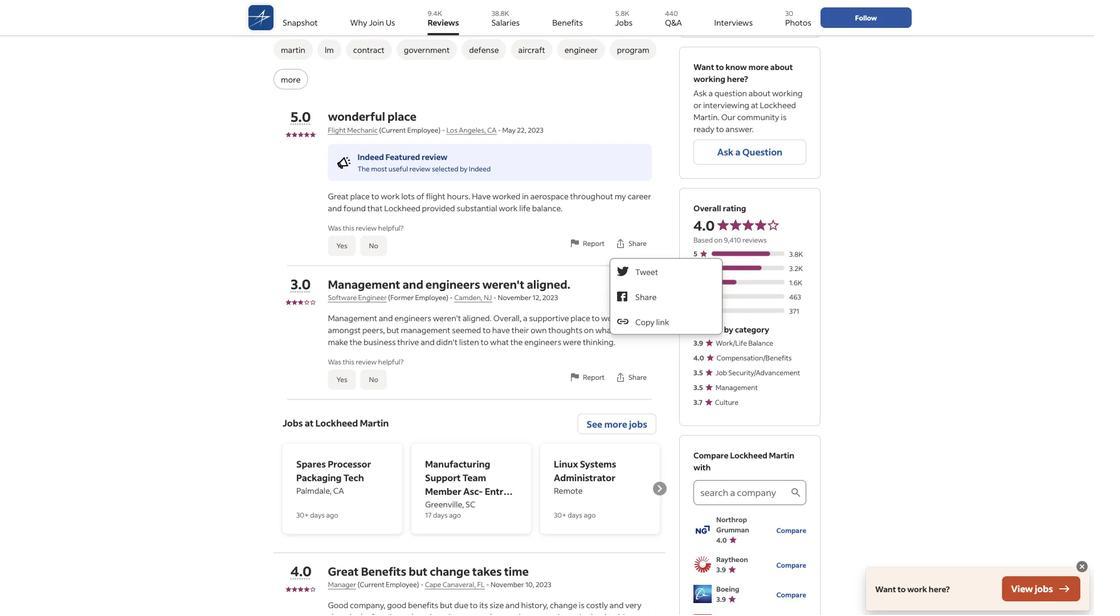 Task type: describe. For each thing, give the bounding box(es) containing it.
copy link
[[635, 317, 669, 327]]

lockheed inside the compare lockheed martin with
[[730, 450, 767, 461]]

since
[[515, 612, 534, 615]]

indeed featured review the most useful review selected by indeed
[[358, 152, 491, 173]]

weren't for management and engineers weren't aligned. overall, a supportive place to work amongst peers, but management seemed to have their own thoughts on what would make the business thrive and didn't listen to what the engineers were thinking.
[[433, 313, 461, 323]]

ago for manufacturing support team member asc- entry level
[[449, 511, 461, 520]]

benefits link
[[552, 5, 583, 35]]

but inside great benefits but change takes time manager (current employee) - cape canaveral, fl - november 10, 2023
[[409, 564, 427, 579]]

this for 2nd no button from the top of the page
[[343, 358, 354, 366]]

good company, good benefits but due to its size and history, change is costly and very slow. and, oftentimes there is resistance to change since many in senior leadership wan
[[328, 600, 650, 615]]

lm link
[[317, 39, 341, 60]]

see more jobs link
[[578, 414, 656, 435]]

and up "leadership"
[[610, 600, 624, 610]]

(former
[[388, 293, 414, 302]]

size
[[490, 600, 504, 610]]

aerospace
[[530, 191, 569, 201]]

wonderful place flight mechanic (current employee) - los angeles, ca - may 22, 2023
[[328, 109, 544, 134]]

ago for spares processor packaging tech
[[326, 511, 338, 520]]

ask a question
[[717, 146, 783, 158]]

processor
[[328, 458, 371, 470]]

lockheed inside the great place to work lots of flight hours. have worked in aerospace throughout my career and found that lockheed provided substantial work life balance.
[[384, 203, 420, 213]]

more inside button
[[281, 74, 300, 84]]

management and engineers weren't aligned. link
[[328, 277, 570, 291]]

job security/advancement
[[716, 368, 800, 377]]

salaries
[[491, 17, 520, 27]]

weren't for management and engineers weren't aligned. software engineer (former employee) - camden, nj - november 12, 2023
[[482, 277, 525, 291]]

on inside management and engineers weren't aligned. overall, a supportive place to work amongst peers, but management seemed to have their own thoughts on what would make the business thrive and didn't listen to what the engineers were thinking.
[[584, 325, 594, 335]]

1 out of 5 stars based on 371 reviews image
[[694, 305, 806, 317]]

defense
[[469, 44, 499, 55]]

30+ days ago for tech
[[296, 511, 338, 520]]

4.0 out of 5 stars. image up reviews
[[717, 219, 780, 231]]

lm
[[325, 44, 334, 55]]

yes for first no button from the top of the page
[[336, 241, 347, 250]]

tweet
[[635, 267, 658, 277]]

1 horizontal spatial is
[[579, 600, 585, 610]]

review down that
[[356, 224, 377, 233]]

0 horizontal spatial jobs
[[283, 417, 303, 429]]

3 out of 5 stars based on 1.6k reviews image
[[694, 276, 806, 288]]

know
[[726, 62, 747, 72]]

angeles,
[[459, 125, 486, 134]]

based
[[694, 235, 713, 244]]

and down the "management"
[[421, 337, 435, 347]]

- right fl
[[486, 580, 489, 589]]

2 the from the left
[[511, 337, 523, 347]]

category
[[735, 325, 769, 335]]

a inside want to know more about working here? ask a question about working or interviewing at lockheed martin. our community is ready to answer.
[[709, 88, 713, 98]]

9,410
[[724, 235, 741, 244]]

helpful? for first no button from the top of the page
[[378, 224, 404, 233]]

member
[[425, 486, 462, 497]]

time
[[504, 564, 529, 579]]

of
[[416, 191, 424, 201]]

report button for 2nd no button from the top of the page
[[564, 365, 610, 390]]

many
[[536, 612, 556, 615]]

1 horizontal spatial benefits
[[552, 17, 583, 27]]

is inside want to know more about working here? ask a question about working or interviewing at lockheed martin. our community is ready to answer.
[[781, 112, 787, 122]]

culture
[[715, 398, 739, 407]]

question
[[715, 88, 747, 98]]

answer.
[[726, 124, 754, 134]]

supportive
[[529, 313, 569, 323]]

overall
[[694, 203, 721, 213]]

snapshot link
[[283, 5, 318, 35]]

change inside great benefits but change takes time manager (current employee) - cape canaveral, fl - november 10, 2023
[[430, 564, 470, 579]]

takes
[[472, 564, 502, 579]]

to inside the great place to work lots of flight hours. have worked in aerospace throughout my career and found that lockheed provided substantial work life balance.
[[371, 191, 379, 201]]

place inside management and engineers weren't aligned. overall, a supportive place to work amongst peers, but management seemed to have their own thoughts on what would make the business thrive and didn't listen to what the engineers were thinking.
[[571, 313, 590, 323]]

3.8k
[[789, 250, 803, 258]]

compare for raytheon
[[776, 561, 806, 570]]

ask inside want to know more about working here? ask a question about working or interviewing at lockheed martin. our community is ready to answer.
[[694, 88, 707, 98]]

no for first no button from the top of the page
[[369, 241, 378, 250]]

1 vertical spatial at
[[305, 417, 314, 429]]

wonderful place link
[[328, 109, 417, 124]]

this for first no button from the top of the page
[[343, 224, 354, 233]]

want to know more about working here? ask a question about working or interviewing at lockheed martin. our community is ready to answer.
[[694, 62, 803, 134]]

interviewing
[[703, 100, 749, 110]]

3.0
[[291, 275, 311, 293]]

2023 inside wonderful place flight mechanic (current employee) - los angeles, ca - may 22, 2023
[[528, 125, 544, 134]]

1 vertical spatial by
[[724, 325, 733, 335]]

5.8k
[[615, 9, 629, 17]]

want for want to know more about working here? ask a question about working or interviewing at lockheed martin. our community is ready to answer.
[[694, 62, 714, 72]]

0 vertical spatial martin
[[360, 417, 389, 429]]

good
[[328, 600, 348, 610]]

packaging
[[296, 472, 342, 484]]

interviews
[[714, 17, 753, 27]]

1 vertical spatial about
[[749, 88, 771, 98]]

17 days ago
[[425, 511, 461, 520]]

lockheed inside want to know more about working here? ask a question about working or interviewing at lockheed martin. our community is ready to answer.
[[760, 100, 796, 110]]

boeing
[[716, 585, 739, 594]]

flight
[[426, 191, 445, 201]]

benefits
[[408, 600, 438, 610]]

0 vertical spatial on
[[714, 235, 723, 244]]

greenville, sc
[[425, 499, 475, 509]]

review down featured
[[409, 164, 431, 173]]

more inside want to know more about working here? ask a question about working or interviewing at lockheed martin. our community is ready to answer.
[[749, 62, 769, 72]]

ca inside wonderful place flight mechanic (current employee) - los angeles, ca - may 22, 2023
[[487, 125, 497, 134]]

1 horizontal spatial indeed
[[469, 164, 491, 173]]

want to work here?
[[875, 584, 950, 594]]

were
[[563, 337, 581, 347]]

good
[[387, 600, 406, 610]]

2 vertical spatial engineers
[[524, 337, 561, 347]]

management for management
[[716, 383, 758, 392]]

entry
[[485, 486, 509, 497]]

3.5 for management
[[694, 383, 703, 392]]

employee) for but
[[386, 580, 419, 589]]

2 no button from the top
[[360, 370, 387, 390]]

4.0 out of 5 stars. image up 9,410
[[717, 219, 767, 231]]

aligned. for management and engineers weren't aligned. software engineer (former employee) - camden, nj - november 12, 2023
[[527, 277, 570, 291]]

photos
[[785, 17, 811, 27]]

5 out of 5 stars based on 3.8k reviews image
[[694, 248, 806, 260]]

3.9 for raytheon
[[716, 565, 726, 574]]

1 vertical spatial change
[[550, 600, 577, 610]]

2023 inside great benefits but change takes time manager (current employee) - cape canaveral, fl - november 10, 2023
[[536, 580, 551, 589]]

us
[[386, 17, 395, 27]]

days for linux systems administrator
[[568, 511, 582, 520]]

follow
[[855, 13, 877, 22]]

and up peers,
[[379, 313, 393, 323]]

palmdale,
[[296, 486, 332, 496]]

own
[[531, 325, 547, 335]]

and inside management and engineers weren't aligned. software engineer (former employee) - camden, nj - november 12, 2023
[[403, 277, 423, 291]]

asc-
[[463, 486, 483, 497]]

report button for first no button from the top of the page
[[564, 231, 610, 256]]

report for 2nd no button from the top of the page
[[583, 373, 605, 382]]

aircraft
[[518, 44, 545, 55]]

9.4k reviews
[[428, 9, 459, 27]]

manufacturing support team member asc- entry level
[[425, 458, 509, 511]]

martin inside the compare lockheed martin with
[[769, 450, 794, 461]]

- right nj
[[493, 293, 496, 302]]

0 vertical spatial jobs
[[615, 17, 633, 27]]

manager link
[[328, 580, 356, 590]]

why
[[350, 17, 367, 27]]

compare for boeing
[[776, 590, 806, 599]]

interviews link
[[714, 5, 753, 35]]

overall rating
[[694, 203, 746, 213]]

1 horizontal spatial more
[[604, 418, 627, 430]]

work/life balance
[[716, 339, 773, 347]]

in inside the great place to work lots of flight hours. have worked in aerospace throughout my career and found that lockheed provided substantial work life balance.
[[522, 191, 529, 201]]

0 vertical spatial 3.9
[[694, 339, 703, 347]]

engineers for management and engineers weren't aligned. overall, a supportive place to work amongst peers, but management seemed to have their own thoughts on what would make the business thrive and didn't listen to what the engineers were thinking.
[[394, 313, 431, 323]]

1 horizontal spatial here?
[[929, 584, 950, 594]]

throughout
[[570, 191, 613, 201]]

review up selected
[[422, 152, 447, 162]]

- left may
[[498, 125, 501, 134]]

3.9 out of 5 stars. element for raytheon
[[716, 565, 776, 575]]

and inside the great place to work lots of flight hours. have worked in aerospace throughout my career and found that lockheed provided substantial work life balance.
[[328, 203, 342, 213]]

- left 'los'
[[442, 125, 445, 134]]

but inside management and engineers weren't aligned. overall, a supportive place to work amongst peers, but management seemed to have their own thoughts on what would make the business thrive and didn't listen to what the engineers were thinking.
[[387, 325, 399, 335]]

ask a question link
[[694, 140, 806, 165]]

- left cape
[[421, 580, 424, 589]]

report for first no button from the top of the page
[[583, 239, 605, 248]]

useful
[[389, 164, 408, 173]]

career
[[628, 191, 651, 201]]

manager
[[328, 580, 356, 589]]

see more jobs
[[587, 418, 647, 430]]

with
[[694, 462, 711, 473]]

0 vertical spatial indeed
[[358, 152, 384, 162]]

hours.
[[447, 191, 470, 201]]

thoughts
[[548, 325, 582, 335]]

- down 'management and engineers weren't aligned.' link
[[450, 293, 453, 302]]

ca inside spares processor packaging tech palmdale, ca
[[333, 486, 344, 496]]

defense link
[[462, 39, 506, 60]]

1 vertical spatial jobs
[[1035, 583, 1053, 595]]

camden,
[[454, 293, 482, 302]]

1 horizontal spatial ask
[[717, 146, 734, 158]]

30+ for packaging
[[296, 511, 309, 520]]

team
[[463, 472, 486, 484]]

Input keywords to search reviews field
[[292, 5, 661, 30]]

seemed
[[452, 325, 481, 335]]

program
[[617, 44, 649, 55]]

0 vertical spatial working
[[694, 74, 725, 84]]

raytheon
[[716, 555, 748, 564]]

follow button
[[821, 7, 912, 28]]

reveal next jobs image
[[653, 482, 667, 496]]

30+ days ago for remote
[[554, 511, 596, 520]]

yes button for 2nd no button from the top of the page
[[328, 370, 356, 390]]

senior
[[566, 612, 589, 615]]

make
[[328, 337, 348, 347]]

17
[[425, 511, 432, 520]]

management
[[401, 325, 450, 335]]

1 vertical spatial what
[[490, 337, 509, 347]]

and up since
[[506, 600, 520, 610]]

ratings
[[694, 325, 722, 335]]

(current inside wonderful place flight mechanic (current employee) - los angeles, ca - may 22, 2023
[[379, 125, 406, 134]]

compare lockheed martin with
[[694, 450, 794, 473]]

was this review helpful? for first no button from the top of the page
[[328, 224, 404, 233]]

program link
[[610, 39, 657, 60]]



Task type: vqa. For each thing, say whether or not it's contained in the screenshot.
employers
no



Task type: locate. For each thing, give the bounding box(es) containing it.
about right know on the top right of the page
[[770, 62, 793, 72]]

0 vertical spatial helpful?
[[378, 224, 404, 233]]

in up the life
[[522, 191, 529, 201]]

1 vertical spatial ask
[[717, 146, 734, 158]]

engineers for management and engineers weren't aligned. software engineer (former employee) - camden, nj - november 12, 2023
[[426, 277, 480, 291]]

(current up company,
[[358, 580, 384, 589]]

0 vertical spatial what
[[595, 325, 614, 335]]

martin up processor
[[360, 417, 389, 429]]

days for manufacturing support team member asc- entry level
[[433, 511, 448, 520]]

want inside want to know more about working here? ask a question about working or interviewing at lockheed martin. our community is ready to answer.
[[694, 62, 714, 72]]

2023 right the 10,
[[536, 580, 551, 589]]

3.9 down raytheon
[[716, 565, 726, 574]]

1 was from the top
[[328, 224, 341, 233]]

0 vertical spatial weren't
[[482, 277, 525, 291]]

2 vertical spatial more
[[604, 418, 627, 430]]

4.0 button
[[290, 562, 312, 580]]

benefits up "good"
[[361, 564, 406, 579]]

was for first no button from the top of the page yes button
[[328, 224, 341, 233]]

reviews
[[428, 17, 459, 27]]

search a company field
[[694, 480, 790, 505]]

aligned. for management and engineers weren't aligned. overall, a supportive place to work amongst peers, but management seemed to have their own thoughts on what would make the business thrive and didn't listen to what the engineers were thinking.
[[463, 313, 492, 323]]

found
[[344, 203, 366, 213]]

contract
[[353, 44, 385, 55]]

2 report button from the top
[[564, 365, 610, 390]]

3.9 out of 5 stars. element
[[716, 565, 776, 575], [716, 594, 776, 605]]

november up overall,
[[498, 293, 531, 302]]

by right selected
[[460, 164, 468, 173]]

to
[[716, 62, 724, 72], [716, 124, 724, 134], [371, 191, 379, 201], [592, 313, 600, 323], [483, 325, 491, 335], [481, 337, 489, 347], [898, 584, 906, 594], [470, 600, 478, 610], [477, 612, 484, 615]]

review down business
[[356, 358, 377, 366]]

yes button down make
[[328, 370, 356, 390]]

work/life
[[716, 339, 747, 347]]

2 was this review helpful? from the top
[[328, 358, 404, 366]]

place up featured
[[388, 109, 417, 124]]

5.0 button
[[290, 107, 311, 125]]

change down the size
[[486, 612, 513, 615]]

0 horizontal spatial more
[[281, 74, 300, 84]]

helpful?
[[378, 224, 404, 233], [378, 358, 404, 366]]

1 vertical spatial management
[[328, 313, 377, 323]]

nj
[[484, 293, 492, 302]]

1 horizontal spatial by
[[724, 325, 733, 335]]

management and engineers weren't aligned. overall, a supportive place to work amongst peers, but management seemed to have their own thoughts on what would make the business thrive and didn't listen to what the engineers were thinking.
[[328, 313, 639, 347]]

great for place
[[328, 191, 349, 201]]

a up interviewing
[[709, 88, 713, 98]]

1 days from the left
[[310, 511, 325, 520]]

1 vertical spatial helpful?
[[378, 358, 404, 366]]

share button down thinking.
[[610, 365, 652, 390]]

1 vertical spatial yes
[[336, 375, 347, 384]]

but up cape
[[409, 564, 427, 579]]

2 30+ days ago from the left
[[554, 511, 596, 520]]

yes for 2nd no button from the top of the page
[[336, 375, 347, 384]]

1 report from the top
[[583, 239, 605, 248]]

3 days from the left
[[568, 511, 582, 520]]

was this review helpful? for 2nd no button from the top of the page
[[328, 358, 404, 366]]

5
[[694, 249, 697, 258]]

1 compare link from the top
[[776, 524, 806, 536]]

my
[[615, 191, 626, 201]]

place inside wonderful place flight mechanic (current employee) - los angeles, ca - may 22, 2023
[[388, 109, 417, 124]]

aligned. inside management and engineers weren't aligned. software engineer (former employee) - camden, nj - november 12, 2023
[[527, 277, 570, 291]]

a inside management and engineers weren't aligned. overall, a supportive place to work amongst peers, but management seemed to have their own thoughts on what would make the business thrive and didn't listen to what the engineers were thinking.
[[523, 313, 528, 323]]

1 report button from the top
[[564, 231, 610, 256]]

1 no from the top
[[369, 241, 378, 250]]

1 30+ from the left
[[296, 511, 309, 520]]

ask down answer.
[[717, 146, 734, 158]]

the down their
[[511, 337, 523, 347]]

2 horizontal spatial days
[[568, 511, 582, 520]]

2 yes button from the top
[[328, 370, 356, 390]]

employee) down 'management and engineers weren't aligned.' link
[[415, 293, 448, 302]]

by up the work/life
[[724, 325, 733, 335]]

3.9 for boeing
[[716, 595, 726, 604]]

2 vertical spatial place
[[571, 313, 590, 323]]

place inside the great place to work lots of flight hours. have worked in aerospace throughout my career and found that lockheed provided substantial work life balance.
[[350, 191, 370, 201]]

question
[[742, 146, 783, 158]]

substantial
[[457, 203, 497, 213]]

weren't up nj
[[482, 277, 525, 291]]

1 yes button from the top
[[328, 236, 356, 256]]

martin.
[[694, 112, 720, 122]]

linux
[[554, 458, 578, 470]]

1 horizontal spatial on
[[714, 235, 723, 244]]

close image
[[1075, 560, 1089, 574]]

0 horizontal spatial is
[[430, 612, 436, 615]]

employee) inside great benefits but change takes time manager (current employee) - cape canaveral, fl - november 10, 2023
[[386, 580, 419, 589]]

2 ago from the left
[[449, 511, 461, 520]]

provided
[[422, 203, 455, 213]]

compare for northrop grumman
[[776, 526, 806, 535]]

management inside management and engineers weren't aligned. software engineer (former employee) - camden, nj - november 12, 2023
[[328, 277, 400, 291]]

3.9 out of 5 stars. element for boeing
[[716, 594, 776, 605]]

no down that
[[369, 241, 378, 250]]

was this review helpful? down that
[[328, 224, 404, 233]]

yes down found
[[336, 241, 347, 250]]

based on 9,410 reviews
[[694, 235, 767, 244]]

no button down business
[[360, 370, 387, 390]]

0 horizontal spatial weren't
[[433, 313, 461, 323]]

was this review helpful? down business
[[328, 358, 404, 366]]

0 horizontal spatial aligned.
[[463, 313, 492, 323]]

2 days from the left
[[433, 511, 448, 520]]

was this review helpful?
[[328, 224, 404, 233], [328, 358, 404, 366]]

job
[[716, 368, 727, 377]]

los angeles, ca link
[[446, 125, 497, 135]]

3.7
[[694, 398, 703, 407]]

0 horizontal spatial benefits
[[361, 564, 406, 579]]

3.9 out of 5 stars. element down raytheon
[[716, 565, 776, 575]]

2 no from the top
[[369, 375, 378, 384]]

lockheed up search a company field
[[730, 450, 767, 461]]

1 horizontal spatial change
[[486, 612, 513, 615]]

0 vertical spatial november
[[498, 293, 531, 302]]

share for 2nd no button from the top of the page
[[629, 373, 647, 382]]

1 horizontal spatial what
[[595, 325, 614, 335]]

2 horizontal spatial but
[[440, 600, 453, 610]]

3 compare link from the top
[[776, 588, 806, 600]]

1 vertical spatial november
[[491, 580, 524, 589]]

0 horizontal spatial here?
[[727, 74, 748, 84]]

days down remote
[[568, 511, 582, 520]]

2023 right 22,
[[528, 125, 544, 134]]

more button
[[274, 69, 308, 89]]

0 horizontal spatial ca
[[333, 486, 344, 496]]

helpful? down business
[[378, 358, 404, 366]]

greenville,
[[425, 499, 464, 509]]

a up their
[[523, 313, 528, 323]]

no button
[[360, 236, 387, 256], [360, 370, 387, 390]]

3.9
[[694, 339, 703, 347], [716, 565, 726, 574], [716, 595, 726, 604]]

1 yes from the top
[[336, 241, 347, 250]]

2 vertical spatial 3.9
[[716, 595, 726, 604]]

management up amongst
[[328, 313, 377, 323]]

government
[[404, 44, 450, 55]]

martin
[[281, 44, 305, 55]]

ask up or
[[694, 88, 707, 98]]

30+ down remote
[[554, 511, 566, 520]]

3 ago from the left
[[584, 511, 596, 520]]

ago down palmdale,
[[326, 511, 338, 520]]

0 vertical spatial was this review helpful?
[[328, 224, 404, 233]]

4.0 out of 5 stars. element
[[716, 535, 776, 545]]

share button for first no button from the top of the page the report button
[[610, 231, 652, 256]]

1 vertical spatial is
[[579, 600, 585, 610]]

was
[[328, 224, 341, 233], [328, 358, 341, 366]]

report down throughout
[[583, 239, 605, 248]]

1 30+ days ago from the left
[[296, 511, 338, 520]]

indeed up have
[[469, 164, 491, 173]]

here? inside want to know more about working here? ask a question about working or interviewing at lockheed martin. our community is ready to answer.
[[727, 74, 748, 84]]

0 vertical spatial place
[[388, 109, 417, 124]]

jobs
[[615, 17, 633, 27], [283, 417, 303, 429]]

1 horizontal spatial the
[[511, 337, 523, 347]]

1 helpful? from the top
[[378, 224, 404, 233]]

2 horizontal spatial change
[[550, 600, 577, 610]]

0 horizontal spatial ago
[[326, 511, 338, 520]]

would
[[616, 325, 639, 335]]

the
[[358, 164, 370, 173]]

days for spares processor packaging tech
[[310, 511, 325, 520]]

(current down wonderful place link
[[379, 125, 406, 134]]

1 vertical spatial no button
[[360, 370, 387, 390]]

is right community
[[781, 112, 787, 122]]

30+ for administrator
[[554, 511, 566, 520]]

22,
[[517, 125, 526, 134]]

management for management and engineers weren't aligned. software engineer (former employee) - camden, nj - november 12, 2023
[[328, 277, 400, 291]]

lockheed up community
[[760, 100, 796, 110]]

ago for linux systems administrator
[[584, 511, 596, 520]]

november inside management and engineers weren't aligned. software engineer (former employee) - camden, nj - november 12, 2023
[[498, 293, 531, 302]]

0 horizontal spatial change
[[430, 564, 470, 579]]

days down palmdale,
[[310, 511, 325, 520]]

0 vertical spatial in
[[522, 191, 529, 201]]

2 horizontal spatial is
[[781, 112, 787, 122]]

jobs up spares
[[283, 417, 303, 429]]

this
[[343, 224, 354, 233], [343, 358, 354, 366]]

share for first no button from the top of the page
[[629, 239, 647, 248]]

1 this from the top
[[343, 224, 354, 233]]

have
[[472, 191, 491, 201]]

at up spares
[[305, 417, 314, 429]]

but inside good company, good benefits but due to its size and history, change is costly and very slow. and, oftentimes there is resistance to change since many in senior leadership wan
[[440, 600, 453, 610]]

2023
[[528, 125, 544, 134], [542, 293, 558, 302], [536, 580, 551, 589]]

compare
[[694, 450, 729, 461], [776, 526, 806, 535], [776, 561, 806, 570], [776, 590, 806, 599]]

days down greenville,
[[433, 511, 448, 520]]

0 vertical spatial (current
[[379, 125, 406, 134]]

1 share button from the top
[[610, 231, 652, 256]]

engineer
[[358, 293, 387, 302]]

ca left may
[[487, 125, 497, 134]]

working up question
[[694, 74, 725, 84]]

1 vertical spatial engineers
[[394, 313, 431, 323]]

0 vertical spatial about
[[770, 62, 793, 72]]

systems
[[580, 458, 616, 470]]

ago down administrator
[[584, 511, 596, 520]]

employee) for engineers
[[415, 293, 448, 302]]

0 vertical spatial no button
[[360, 236, 387, 256]]

1 vertical spatial a
[[735, 146, 741, 158]]

on
[[714, 235, 723, 244], [584, 325, 594, 335]]

1 vertical spatial martin
[[769, 450, 794, 461]]

management
[[328, 277, 400, 291], [328, 313, 377, 323], [716, 383, 758, 392]]

change up cape canaveral, fl link
[[430, 564, 470, 579]]

0 horizontal spatial days
[[310, 511, 325, 520]]

ca down tech at the bottom
[[333, 486, 344, 496]]

this down make
[[343, 358, 354, 366]]

2 3.5 from the top
[[694, 383, 703, 392]]

more right see
[[604, 418, 627, 430]]

0 horizontal spatial in
[[522, 191, 529, 201]]

3.2k
[[789, 264, 803, 273]]

compare link for northrop grumman
[[776, 524, 806, 536]]

about
[[770, 62, 793, 72], [749, 88, 771, 98]]

have
[[492, 325, 510, 335]]

ago down greenville, sc
[[449, 511, 461, 520]]

link
[[656, 317, 669, 327]]

aligned. up 12,
[[527, 277, 570, 291]]

4 out of 5 stars based on 3.2k reviews image
[[694, 262, 806, 274]]

and up "(former"
[[403, 277, 423, 291]]

reviews
[[743, 235, 767, 244]]

view jobs link
[[1002, 577, 1080, 602]]

place up thoughts
[[571, 313, 590, 323]]

1 horizontal spatial jobs
[[615, 17, 633, 27]]

0 vertical spatial here?
[[727, 74, 748, 84]]

2 horizontal spatial a
[[735, 146, 741, 158]]

2 this from the top
[[343, 358, 354, 366]]

1 3.5 from the top
[[694, 368, 703, 377]]

work inside management and engineers weren't aligned. overall, a supportive place to work amongst peers, but management seemed to have their own thoughts on what would make the business thrive and didn't listen to what the engineers were thinking.
[[601, 313, 620, 323]]

yes
[[336, 241, 347, 250], [336, 375, 347, 384]]

1 vertical spatial 3.9
[[716, 565, 726, 574]]

1 no button from the top
[[360, 236, 387, 256]]

0 vertical spatial share
[[629, 239, 647, 248]]

management inside management and engineers weren't aligned. overall, a supportive place to work amongst peers, but management seemed to have their own thoughts on what would make the business thrive and didn't listen to what the engineers were thinking.
[[328, 313, 377, 323]]

1 horizontal spatial jobs
[[1035, 583, 1053, 595]]

engineers up the "management"
[[394, 313, 431, 323]]

share down would
[[629, 373, 647, 382]]

this down found
[[343, 224, 354, 233]]

their
[[512, 325, 529, 335]]

1 vertical spatial place
[[350, 191, 370, 201]]

great up found
[[328, 191, 349, 201]]

place up found
[[350, 191, 370, 201]]

30+ days ago down remote
[[554, 511, 596, 520]]

about up community
[[749, 88, 771, 98]]

martin link
[[274, 39, 313, 60]]

employee) inside management and engineers weren't aligned. software engineer (former employee) - camden, nj - november 12, 2023
[[415, 293, 448, 302]]

compare inside the compare lockheed martin with
[[694, 450, 729, 461]]

1 vertical spatial weren't
[[433, 313, 461, 323]]

1 horizontal spatial days
[[433, 511, 448, 520]]

management up culture
[[716, 383, 758, 392]]

in
[[522, 191, 529, 201], [558, 612, 565, 615]]

more right know on the top right of the page
[[749, 62, 769, 72]]

is down benefits
[[430, 612, 436, 615]]

0 horizontal spatial indeed
[[358, 152, 384, 162]]

30+ days ago down palmdale,
[[296, 511, 338, 520]]

helpful? for 2nd no button from the top of the page
[[378, 358, 404, 366]]

1 horizontal spatial place
[[388, 109, 417, 124]]

share button for 2nd no button from the top of the page's the report button
[[610, 365, 652, 390]]

4.0 out of 5 stars. image
[[717, 219, 780, 231], [717, 219, 767, 231]]

0 horizontal spatial what
[[490, 337, 509, 347]]

0 vertical spatial share button
[[610, 231, 652, 256]]

0 vertical spatial management
[[328, 277, 400, 291]]

2 was from the top
[[328, 358, 341, 366]]

1 vertical spatial jobs
[[283, 417, 303, 429]]

3.5
[[694, 368, 703, 377], [694, 383, 703, 392]]

1 vertical spatial 3.5
[[694, 383, 703, 392]]

share down tweet
[[635, 292, 657, 302]]

canaveral,
[[443, 580, 476, 589]]

1 vertical spatial was this review helpful?
[[328, 358, 404, 366]]

1 3.9 out of 5 stars. element from the top
[[716, 565, 776, 575]]

1 horizontal spatial ca
[[487, 125, 497, 134]]

great inside great benefits but change takes time manager (current employee) - cape canaveral, fl - november 10, 2023
[[328, 564, 359, 579]]

(current inside great benefits but change takes time manager (current employee) - cape canaveral, fl - november 10, 2023
[[358, 580, 384, 589]]

0 vertical spatial no
[[369, 241, 378, 250]]

employee) up "good"
[[386, 580, 419, 589]]

great inside the great place to work lots of flight hours. have worked in aerospace throughout my career and found that lockheed provided substantial work life balance.
[[328, 191, 349, 201]]

share
[[629, 239, 647, 248], [635, 292, 657, 302], [629, 373, 647, 382]]

great for benefits
[[328, 564, 359, 579]]

administrator
[[554, 472, 616, 484]]

1 vertical spatial share
[[635, 292, 657, 302]]

work
[[381, 191, 400, 201], [499, 203, 518, 213], [601, 313, 620, 323], [907, 584, 927, 594]]

jobs
[[629, 418, 647, 430], [1035, 583, 1053, 595]]

flight mechanic link
[[328, 125, 378, 135]]

by inside indeed featured review the most useful review selected by indeed
[[460, 164, 468, 173]]

place
[[388, 109, 417, 124], [350, 191, 370, 201], [571, 313, 590, 323]]

weren't
[[482, 277, 525, 291], [433, 313, 461, 323]]

0 horizontal spatial 30+ days ago
[[296, 511, 338, 520]]

was for yes button related to 2nd no button from the top of the page
[[328, 358, 341, 366]]

spares processor packaging tech palmdale, ca
[[296, 458, 371, 496]]

change up senior
[[550, 600, 577, 610]]

weren't inside management and engineers weren't aligned. software engineer (former employee) - camden, nj - november 12, 2023
[[482, 277, 525, 291]]

want for want to work here?
[[875, 584, 896, 594]]

1 horizontal spatial 30+
[[554, 511, 566, 520]]

1 the from the left
[[350, 337, 362, 347]]

2 great from the top
[[328, 564, 359, 579]]

0 vertical spatial 3.5
[[694, 368, 703, 377]]

compare link
[[776, 524, 806, 536], [776, 559, 806, 571], [776, 588, 806, 600]]

what up thinking.
[[595, 325, 614, 335]]

2 3.9 out of 5 stars. element from the top
[[716, 594, 776, 605]]

support
[[425, 472, 461, 484]]

0 vertical spatial 2023
[[528, 125, 544, 134]]

great up manager
[[328, 564, 359, 579]]

jobs right view
[[1035, 583, 1053, 595]]

yes down make
[[336, 375, 347, 384]]

1 vertical spatial but
[[409, 564, 427, 579]]

30 photos
[[785, 9, 811, 27]]

1 vertical spatial benefits
[[361, 564, 406, 579]]

didn't
[[436, 337, 458, 347]]

place for great
[[350, 191, 370, 201]]

3.5 for job security/advancement
[[694, 368, 703, 377]]

5.0
[[290, 107, 311, 125]]

at inside want to know more about working here? ask a question about working or interviewing at lockheed martin. our community is ready to answer.
[[751, 100, 758, 110]]

1 horizontal spatial a
[[709, 88, 713, 98]]

2023 right 12,
[[542, 293, 558, 302]]

3.9 out of 5 stars. element down boeing
[[716, 594, 776, 605]]

3.5 left job
[[694, 368, 703, 377]]

great benefits but change takes time manager (current employee) - cape canaveral, fl - november 10, 2023
[[328, 564, 551, 589]]

business
[[364, 337, 396, 347]]

0 vertical spatial great
[[328, 191, 349, 201]]

the down amongst
[[350, 337, 362, 347]]

2 compare link from the top
[[776, 559, 806, 571]]

1 vertical spatial this
[[343, 358, 354, 366]]

2023 inside management and engineers weren't aligned. software engineer (former employee) - camden, nj - november 12, 2023
[[542, 293, 558, 302]]

but up resistance at the bottom of the page
[[440, 600, 453, 610]]

2 share button from the top
[[610, 365, 652, 390]]

1 vertical spatial report button
[[564, 365, 610, 390]]

0 vertical spatial yes button
[[328, 236, 356, 256]]

0 vertical spatial this
[[343, 224, 354, 233]]

its
[[479, 600, 488, 610]]

balance.
[[532, 203, 563, 213]]

level
[[425, 499, 448, 511]]

0 vertical spatial jobs
[[629, 418, 647, 430]]

1 vertical spatial working
[[772, 88, 803, 98]]

management for management and engineers weren't aligned. overall, a supportive place to work amongst peers, but management seemed to have their own thoughts on what would make the business thrive and didn't listen to what the engineers were thinking.
[[328, 313, 377, 323]]

1 ago from the left
[[326, 511, 338, 520]]

1 vertical spatial here?
[[929, 584, 950, 594]]

a down answer.
[[735, 146, 741, 158]]

no button down that
[[360, 236, 387, 256]]

but up business
[[387, 325, 399, 335]]

employee) left 'los'
[[407, 125, 441, 134]]

benefits inside great benefits but change takes time manager (current employee) - cape canaveral, fl - november 10, 2023
[[361, 564, 406, 579]]

1 vertical spatial on
[[584, 325, 594, 335]]

yes button for first no button from the top of the page
[[328, 236, 356, 256]]

2 helpful? from the top
[[378, 358, 404, 366]]

more down martin
[[281, 74, 300, 84]]

2 horizontal spatial place
[[571, 313, 590, 323]]

our
[[721, 112, 736, 122]]

ask
[[694, 88, 707, 98], [717, 146, 734, 158]]

0 vertical spatial aligned.
[[527, 277, 570, 291]]

1 vertical spatial want
[[875, 584, 896, 594]]

no for 2nd no button from the top of the page
[[369, 375, 378, 384]]

0 horizontal spatial ask
[[694, 88, 707, 98]]

on up thinking.
[[584, 325, 594, 335]]

1 vertical spatial aligned.
[[463, 313, 492, 323]]

0 horizontal spatial want
[[694, 62, 714, 72]]

engineers inside management and engineers weren't aligned. software engineer (former employee) - camden, nj - november 12, 2023
[[426, 277, 480, 291]]

3.9 down boeing
[[716, 595, 726, 604]]

463
[[789, 292, 801, 301]]

great place to work lots of flight hours. have worked in aerospace throughout my career and found that lockheed provided substantial work life balance.
[[328, 191, 651, 213]]

1 vertical spatial no
[[369, 375, 378, 384]]

november inside great benefits but change takes time manager (current employee) - cape canaveral, fl - november 10, 2023
[[491, 580, 524, 589]]

weren't up seemed on the left of the page
[[433, 313, 461, 323]]

on left 9,410
[[714, 235, 723, 244]]

1 horizontal spatial working
[[772, 88, 803, 98]]

1 was this review helpful? from the top
[[328, 224, 404, 233]]

aligned. inside management and engineers weren't aligned. overall, a supportive place to work amongst peers, but management seemed to have their own thoughts on what would make the business thrive and didn't listen to what the engineers were thinking.
[[463, 313, 492, 323]]

engineers down own at the bottom left of the page
[[524, 337, 561, 347]]

ago
[[326, 511, 338, 520], [449, 511, 461, 520], [584, 511, 596, 520]]

place for wonderful
[[388, 109, 417, 124]]

2 vertical spatial 2023
[[536, 580, 551, 589]]

employee) inside wonderful place flight mechanic (current employee) - los angeles, ca - may 22, 2023
[[407, 125, 441, 134]]

2 vertical spatial share
[[629, 373, 647, 382]]

2 report from the top
[[583, 373, 605, 382]]

grumman
[[716, 525, 749, 534]]

compare link for raytheon
[[776, 559, 806, 571]]

what down "have"
[[490, 337, 509, 347]]

1 great from the top
[[328, 191, 349, 201]]

in inside good company, good benefits but due to its size and history, change is costly and very slow. and, oftentimes there is resistance to change since many in senior leadership wan
[[558, 612, 565, 615]]

1 vertical spatial (current
[[358, 580, 384, 589]]

weren't inside management and engineers weren't aligned. overall, a supportive place to work amongst peers, but management seemed to have their own thoughts on what would make the business thrive and didn't listen to what the engineers were thinking.
[[433, 313, 461, 323]]

compare link for boeing
[[776, 588, 806, 600]]

2 30+ from the left
[[554, 511, 566, 520]]

benefits
[[552, 17, 583, 27], [361, 564, 406, 579]]

2 out of 5 stars based on 463 reviews image
[[694, 291, 806, 303]]

2 vertical spatial is
[[430, 612, 436, 615]]

2 yes from the top
[[336, 375, 347, 384]]

report button
[[564, 231, 610, 256], [564, 365, 610, 390]]

the
[[350, 337, 362, 347], [511, 337, 523, 347]]

0 horizontal spatial on
[[584, 325, 594, 335]]

0 vertical spatial compare link
[[776, 524, 806, 536]]

lockheed up processor
[[315, 417, 358, 429]]

0 vertical spatial employee)
[[407, 125, 441, 134]]



